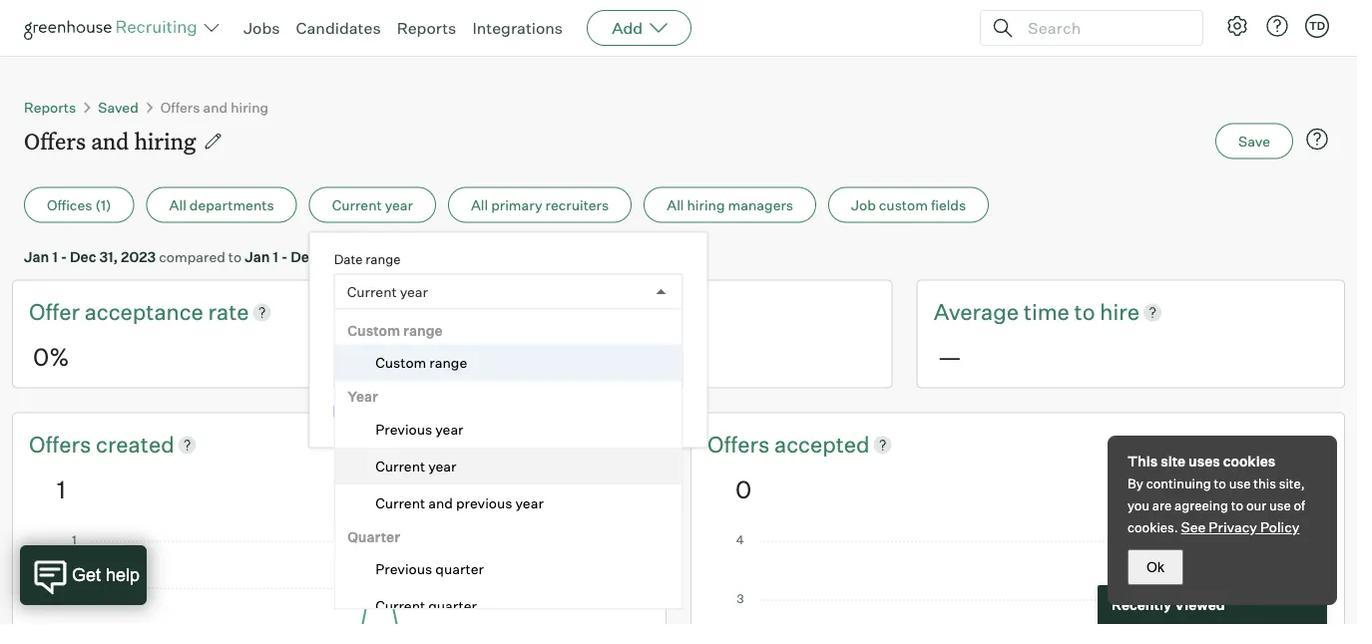 Task type: locate. For each thing, give the bounding box(es) containing it.
0 horizontal spatial xychart image
[[57, 536, 622, 626]]

previous up previous quarter
[[455, 494, 512, 511]]

1 jan from the left
[[24, 248, 49, 266]]

previous
[[375, 420, 432, 438], [375, 560, 432, 578]]

1 horizontal spatial reports link
[[397, 18, 456, 38]]

year down the period
[[515, 494, 543, 511]]

0 horizontal spatial hiring
[[134, 126, 196, 156]]

0 horizontal spatial time
[[491, 404, 520, 422]]

1 vertical spatial previous
[[455, 494, 512, 511]]

use left of at the bottom of page
[[1269, 498, 1291, 514]]

current
[[332, 196, 382, 214], [347, 283, 397, 300], [375, 457, 425, 474], [375, 494, 425, 511], [375, 597, 425, 615]]

0 horizontal spatial dec
[[70, 248, 96, 266]]

quarter up 'current quarter'
[[435, 560, 483, 578]]

start
[[334, 328, 364, 344]]

0 horizontal spatial time link
[[571, 297, 622, 328]]

offers link down 0%
[[29, 429, 96, 460]]

offers and hiring link
[[160, 98, 269, 116]]

Compare to previous time period checkbox
[[334, 405, 347, 418]]

0 vertical spatial use
[[1229, 476, 1251, 492]]

average link for hire
[[934, 297, 1024, 328]]

average link
[[481, 297, 571, 328], [934, 297, 1024, 328]]

1 horizontal spatial date
[[545, 328, 573, 344]]

hiring
[[231, 98, 269, 116], [134, 126, 196, 156], [687, 196, 725, 214]]

custom
[[347, 321, 400, 339], [375, 354, 426, 371]]

time up end date
[[571, 298, 617, 326]]

offers up 0
[[707, 431, 774, 458]]

and down saved link
[[91, 126, 129, 156]]

1 horizontal spatial offers link
[[707, 429, 774, 460]]

job custom fields button
[[828, 187, 989, 223]]

quarter
[[435, 560, 483, 578], [428, 597, 476, 615]]

2 average from the left
[[934, 298, 1019, 326]]

0 horizontal spatial use
[[1229, 476, 1251, 492]]

previous
[[431, 404, 488, 422], [455, 494, 512, 511]]

time left the period
[[491, 404, 520, 422]]

current year down date range
[[347, 283, 428, 300]]

reports link right candidates 'link'
[[397, 18, 456, 38]]

job
[[851, 196, 876, 214]]

0 vertical spatial current year
[[332, 196, 413, 214]]

to right compared
[[228, 248, 242, 266]]

2 previous from the top
[[375, 560, 432, 578]]

previous for and
[[455, 494, 512, 511]]

previous for previous year
[[375, 420, 432, 438]]

2 horizontal spatial and
[[428, 494, 452, 511]]

0 vertical spatial and
[[203, 98, 228, 116]]

— for fill
[[485, 342, 509, 372]]

1 horizontal spatial reports
[[397, 18, 456, 38]]

0 vertical spatial previous
[[375, 420, 432, 438]]

date right start
[[367, 328, 394, 344]]

1 vertical spatial offers and hiring
[[24, 126, 196, 156]]

0 horizontal spatial average link
[[481, 297, 571, 328]]

quarter down previous quarter
[[428, 597, 476, 615]]

2 average time to from the left
[[934, 298, 1100, 326]]

offers link up 0
[[707, 429, 774, 460]]

use down cookies
[[1229, 476, 1251, 492]]

01/01/2023
[[346, 360, 423, 377]]

departments
[[189, 196, 274, 214]]

our
[[1246, 498, 1266, 514]]

to right compare
[[415, 404, 428, 422]]

1 horizontal spatial and
[[203, 98, 228, 116]]

period
[[523, 404, 565, 422]]

candidates
[[296, 18, 381, 38]]

td button
[[1305, 14, 1329, 38]]

hiring left managers
[[687, 196, 725, 214]]

current year inside button
[[332, 196, 413, 214]]

1 time link from the left
[[571, 297, 622, 328]]

0 vertical spatial quarter
[[435, 560, 483, 578]]

1 vertical spatial current year
[[347, 283, 428, 300]]

1 horizontal spatial average time to
[[934, 298, 1100, 326]]

current up 2022
[[332, 196, 382, 214]]

time link up end date
[[571, 297, 622, 328]]

offers link for 0
[[707, 429, 774, 460]]

rate link
[[208, 297, 249, 328]]

2 to link from the left
[[1074, 297, 1100, 328]]

range up 01/01/2023
[[403, 321, 442, 339]]

current year
[[332, 196, 413, 214], [347, 283, 428, 300], [375, 457, 456, 474]]

1 horizontal spatial hiring
[[231, 98, 269, 116]]

all left the primary
[[471, 196, 488, 214]]

2 time link from the left
[[1024, 297, 1074, 328]]

previous right compare
[[431, 404, 488, 422]]

1 horizontal spatial all
[[471, 196, 488, 214]]

reports
[[397, 18, 456, 38], [24, 98, 76, 116]]

0 horizontal spatial and
[[91, 126, 129, 156]]

offers down 0%
[[29, 431, 96, 458]]

0 horizontal spatial offers link
[[29, 429, 96, 460]]

year up date range
[[385, 196, 413, 214]]

1 vertical spatial previous
[[375, 560, 432, 578]]

2 average link from the left
[[934, 297, 1024, 328]]

1 horizontal spatial -
[[281, 248, 288, 266]]

dec
[[70, 248, 96, 266], [291, 248, 317, 266]]

all
[[169, 196, 186, 214], [471, 196, 488, 214], [667, 196, 684, 214]]

range up compare to previous time period
[[429, 354, 467, 371]]

custom range down start date
[[375, 354, 467, 371]]

0 vertical spatial range
[[366, 251, 401, 267]]

this
[[1253, 476, 1276, 492]]

dec down "offices (1)" "button"
[[70, 248, 96, 266]]

custom range
[[347, 321, 442, 339], [375, 354, 467, 371]]

hire
[[1100, 298, 1139, 326]]

td
[[1309, 19, 1325, 32]]

integrations link
[[472, 18, 563, 38]]

31,
[[99, 248, 118, 266], [320, 248, 339, 266]]

1 date from the left
[[367, 328, 394, 344]]

are
[[1152, 498, 1172, 514]]

quarter for current quarter
[[428, 597, 476, 615]]

and up 'edit' image
[[203, 98, 228, 116]]

1 average time to from the left
[[481, 298, 648, 326]]

2 jan from the left
[[245, 248, 270, 266]]

0 horizontal spatial —
[[485, 342, 509, 372]]

offers right saved link
[[160, 98, 200, 116]]

current year button
[[309, 187, 436, 223]]

1 horizontal spatial use
[[1269, 498, 1291, 514]]

31, left 2022
[[320, 248, 339, 266]]

1 - from the left
[[61, 248, 67, 266]]

1 horizontal spatial xychart image
[[735, 536, 1300, 626]]

td button
[[1301, 10, 1333, 42]]

3 all from the left
[[667, 196, 684, 214]]

all for all hiring managers
[[667, 196, 684, 214]]

current year up 2022
[[332, 196, 413, 214]]

1 average from the left
[[481, 298, 566, 326]]

2 vertical spatial current year
[[375, 457, 456, 474]]

1 horizontal spatial average link
[[934, 297, 1024, 328]]

average link for fill
[[481, 297, 571, 328]]

custom range up 01/01/2023
[[347, 321, 442, 339]]

0 horizontal spatial 31,
[[99, 248, 118, 266]]

date for end date
[[545, 328, 573, 344]]

all left departments
[[169, 196, 186, 214]]

1 horizontal spatial —
[[938, 342, 962, 372]]

1 horizontal spatial dec
[[291, 248, 317, 266]]

jan down departments
[[245, 248, 270, 266]]

0 horizontal spatial -
[[61, 248, 67, 266]]

hiring left 'edit' image
[[134, 126, 196, 156]]

1 — from the left
[[485, 342, 509, 372]]

current down date range
[[347, 283, 397, 300]]

you
[[1128, 498, 1150, 514]]

previous up 'current quarter'
[[375, 560, 432, 578]]

previous down the year
[[375, 420, 432, 438]]

average time to for hire
[[934, 298, 1100, 326]]

see privacy policy link
[[1181, 519, 1299, 536]]

-
[[61, 248, 67, 266], [281, 248, 288, 266]]

0 horizontal spatial date
[[367, 328, 394, 344]]

0 horizontal spatial average time to
[[481, 298, 648, 326]]

2 date from the left
[[545, 328, 573, 344]]

offers and hiring up 'edit' image
[[160, 98, 269, 116]]

2 vertical spatial hiring
[[687, 196, 725, 214]]

2 horizontal spatial hiring
[[687, 196, 725, 214]]

all hiring managers button
[[644, 187, 816, 223]]

1 previous from the top
[[375, 420, 432, 438]]

range for previous year
[[403, 321, 442, 339]]

dec left date
[[291, 248, 317, 266]]

year
[[347, 388, 378, 405]]

offers and hiring
[[160, 98, 269, 116], [24, 126, 196, 156]]

compare to previous time period
[[352, 404, 565, 422]]

see
[[1181, 519, 1206, 536]]

0 vertical spatial custom
[[347, 321, 400, 339]]

all left managers
[[667, 196, 684, 214]]

1 vertical spatial reports link
[[24, 98, 76, 116]]

1 vertical spatial and
[[91, 126, 129, 156]]

1 horizontal spatial jan
[[245, 248, 270, 266]]

date
[[367, 328, 394, 344], [545, 328, 573, 344]]

time link for hire
[[1024, 297, 1074, 328]]

time link
[[571, 297, 622, 328], [1024, 297, 1074, 328]]

use
[[1229, 476, 1251, 492], [1269, 498, 1291, 514]]

xychart image
[[57, 536, 622, 626], [735, 536, 1300, 626]]

1 horizontal spatial time link
[[1024, 297, 1074, 328]]

0 horizontal spatial average
[[481, 298, 566, 326]]

0 vertical spatial custom range
[[347, 321, 442, 339]]

12/31/2023
[[530, 360, 605, 377]]

jan up offer
[[24, 248, 49, 266]]

time link left "hire" link
[[1024, 297, 1074, 328]]

0 vertical spatial reports
[[397, 18, 456, 38]]

average
[[481, 298, 566, 326], [934, 298, 1019, 326]]

and up previous quarter
[[428, 494, 452, 511]]

quarter
[[347, 528, 400, 545]]

range
[[366, 251, 401, 267], [403, 321, 442, 339], [429, 354, 467, 371]]

jobs link
[[243, 18, 280, 38]]

average time to for fill
[[481, 298, 648, 326]]

1 average link from the left
[[481, 297, 571, 328]]

2 — from the left
[[938, 342, 962, 372]]

xychart image for 1
[[57, 536, 622, 626]]

- down offices at the top of the page
[[61, 248, 67, 266]]

date for start date
[[367, 328, 394, 344]]

2 dec from the left
[[291, 248, 317, 266]]

to link
[[622, 297, 648, 328], [1074, 297, 1100, 328]]

1 vertical spatial range
[[403, 321, 442, 339]]

1 offers link from the left
[[29, 429, 96, 460]]

0 horizontal spatial all
[[169, 196, 186, 214]]

1 horizontal spatial time
[[571, 298, 617, 326]]

time left hire
[[1024, 298, 1069, 326]]

2 offers link from the left
[[707, 429, 774, 460]]

2023
[[121, 248, 156, 266]]

1 horizontal spatial average
[[934, 298, 1019, 326]]

year
[[385, 196, 413, 214], [400, 283, 428, 300], [435, 420, 463, 438], [428, 457, 456, 474], [515, 494, 543, 511]]

hire link
[[1100, 297, 1139, 328]]

range right date
[[366, 251, 401, 267]]

0 vertical spatial previous
[[431, 404, 488, 422]]

2 horizontal spatial all
[[667, 196, 684, 214]]

0 vertical spatial reports link
[[397, 18, 456, 38]]

recently viewed
[[1112, 597, 1225, 614]]

viewed
[[1174, 597, 1225, 614]]

date right end
[[545, 328, 573, 344]]

1 horizontal spatial 31,
[[320, 248, 339, 266]]

privacy
[[1209, 519, 1257, 536]]

1 all from the left
[[169, 196, 186, 214]]

current down previous year
[[375, 457, 425, 474]]

policy
[[1260, 519, 1299, 536]]

reports right candidates 'link'
[[397, 18, 456, 38]]

Search text field
[[1023, 13, 1184, 42]]

offers link
[[29, 429, 96, 460], [707, 429, 774, 460]]

hiring inside button
[[687, 196, 725, 214]]

offers and hiring down saved link
[[24, 126, 196, 156]]

configure image
[[1225, 14, 1249, 38]]

1 vertical spatial quarter
[[428, 597, 476, 615]]

31, left 2023 at the left of the page
[[99, 248, 118, 266]]

hiring down jobs
[[231, 98, 269, 116]]

to left the our in the right bottom of the page
[[1231, 498, 1243, 514]]

0 horizontal spatial jan
[[24, 248, 49, 266]]

custom down start date
[[375, 354, 426, 371]]

0 horizontal spatial reports link
[[24, 98, 76, 116]]

current year down previous year
[[375, 457, 456, 474]]

custom up 01/01/2023
[[347, 321, 400, 339]]

1
[[52, 248, 58, 266], [273, 248, 278, 266], [57, 475, 66, 504]]

2 horizontal spatial time
[[1024, 298, 1069, 326]]

- left date
[[281, 248, 288, 266]]

1 vertical spatial custom
[[375, 354, 426, 371]]

2 xychart image from the left
[[735, 536, 1300, 626]]

end
[[519, 328, 543, 344]]

1 vertical spatial reports
[[24, 98, 76, 116]]

average for fill
[[481, 298, 566, 326]]

reports left saved link
[[24, 98, 76, 116]]

2 all from the left
[[471, 196, 488, 214]]

reports link left saved link
[[24, 98, 76, 116]]

1 xychart image from the left
[[57, 536, 622, 626]]

1 to link from the left
[[622, 297, 648, 328]]

1 vertical spatial hiring
[[134, 126, 196, 156]]

site,
[[1279, 476, 1305, 492]]

created link
[[96, 429, 174, 460]]

to
[[228, 248, 242, 266], [622, 298, 643, 326], [1074, 298, 1095, 326], [415, 404, 428, 422], [1214, 476, 1226, 492], [1231, 498, 1243, 514]]

0 horizontal spatial to link
[[622, 297, 648, 328]]

offices (1)
[[47, 196, 111, 214]]

jan 1 - dec 31, 2023 compared to jan 1 - dec 31, 2022
[[24, 248, 377, 266]]

end date
[[519, 328, 573, 344]]

1 horizontal spatial to link
[[1074, 297, 1100, 328]]

save
[[1238, 132, 1270, 150]]



Task type: vqa. For each thing, say whether or not it's contained in the screenshot.
"range" for Previous year
yes



Task type: describe. For each thing, give the bounding box(es) containing it.
time for fill
[[571, 298, 617, 326]]

jobs
[[243, 18, 280, 38]]

start date
[[334, 328, 394, 344]]

range for 01/01/2023
[[366, 251, 401, 267]]

2 31, from the left
[[320, 248, 339, 266]]

all hiring managers
[[667, 196, 793, 214]]

acceptance
[[85, 298, 203, 326]]

fields
[[931, 196, 966, 214]]

offers up offices at the top of the page
[[24, 126, 86, 156]]

0 horizontal spatial reports
[[24, 98, 76, 116]]

0%
[[33, 342, 69, 372]]

1 vertical spatial use
[[1269, 498, 1291, 514]]

offices
[[47, 196, 92, 214]]

2 vertical spatial range
[[429, 354, 467, 371]]

2 - from the left
[[281, 248, 288, 266]]

— for hire
[[938, 342, 962, 372]]

offer link
[[29, 297, 85, 328]]

of
[[1294, 498, 1305, 514]]

previous for to
[[431, 404, 488, 422]]

year up current and previous year
[[428, 457, 456, 474]]

see privacy policy
[[1181, 519, 1299, 536]]

year down date range
[[400, 283, 428, 300]]

by
[[1128, 476, 1143, 492]]

1 31, from the left
[[99, 248, 118, 266]]

all for all departments
[[169, 196, 186, 214]]

recently
[[1112, 597, 1171, 614]]

by continuing to use this site, you are agreeing to our use of cookies.
[[1128, 476, 1305, 536]]

created
[[96, 431, 174, 458]]

candidates link
[[296, 18, 381, 38]]

accepted
[[774, 431, 870, 458]]

previous for previous quarter
[[375, 560, 432, 578]]

managers
[[728, 196, 793, 214]]

cookies.
[[1128, 520, 1178, 536]]

2022
[[342, 248, 377, 266]]

current quarter
[[375, 597, 476, 615]]

fill
[[648, 298, 672, 326]]

previous quarter
[[375, 560, 483, 578]]

ok button
[[1128, 550, 1183, 586]]

time link for fill
[[571, 297, 622, 328]]

all departments
[[169, 196, 274, 214]]

saved
[[98, 98, 138, 116]]

job custom fields
[[851, 196, 966, 214]]

1 vertical spatial custom range
[[375, 354, 467, 371]]

0
[[735, 475, 752, 504]]

date
[[334, 251, 363, 267]]

2 vertical spatial and
[[428, 494, 452, 511]]

add
[[612, 18, 643, 38]]

faq image
[[1305, 127, 1329, 151]]

saved link
[[98, 98, 138, 116]]

time for hire
[[1024, 298, 1069, 326]]

0 vertical spatial offers and hiring
[[160, 98, 269, 116]]

current and previous year
[[375, 494, 543, 511]]

edit image
[[203, 131, 223, 151]]

compare
[[352, 404, 412, 422]]

integrations
[[472, 18, 563, 38]]

custom
[[879, 196, 928, 214]]

date range
[[334, 251, 401, 267]]

year inside button
[[385, 196, 413, 214]]

0 vertical spatial hiring
[[231, 98, 269, 116]]

to left hire
[[1074, 298, 1095, 326]]

greenhouse recruiting image
[[24, 16, 204, 40]]

recruiters
[[545, 196, 609, 214]]

1 dec from the left
[[70, 248, 96, 266]]

offices (1) button
[[24, 187, 134, 223]]

all primary recruiters
[[471, 196, 609, 214]]

year right compare
[[435, 420, 463, 438]]

all departments button
[[146, 187, 297, 223]]

primary
[[491, 196, 542, 214]]

compared
[[159, 248, 225, 266]]

fill link
[[648, 297, 672, 328]]

add button
[[587, 10, 692, 46]]

current up 'quarter'
[[375, 494, 425, 511]]

quarter for previous quarter
[[435, 560, 483, 578]]

acceptance link
[[85, 297, 208, 328]]

ok
[[1147, 560, 1164, 575]]

accepted link
[[774, 429, 870, 460]]

xychart image for 0
[[735, 536, 1300, 626]]

cookies
[[1223, 453, 1275, 470]]

to down uses
[[1214, 476, 1226, 492]]

current inside button
[[332, 196, 382, 214]]

to link for hire
[[1074, 297, 1100, 328]]

(1)
[[95, 196, 111, 214]]

previous year
[[375, 420, 463, 438]]

site
[[1161, 453, 1186, 470]]

save button
[[1215, 123, 1293, 159]]

this site uses cookies
[[1128, 453, 1275, 470]]

current down previous quarter
[[375, 597, 425, 615]]

offer acceptance
[[29, 298, 208, 326]]

to left fill
[[622, 298, 643, 326]]

agreeing
[[1175, 498, 1228, 514]]

continuing
[[1146, 476, 1211, 492]]

rate
[[208, 298, 249, 326]]

to link for fill
[[622, 297, 648, 328]]

offer
[[29, 298, 80, 326]]

average for hire
[[934, 298, 1019, 326]]

all for all primary recruiters
[[471, 196, 488, 214]]

offers link for 1
[[29, 429, 96, 460]]

this
[[1128, 453, 1158, 470]]

uses
[[1189, 453, 1220, 470]]

all primary recruiters button
[[448, 187, 632, 223]]



